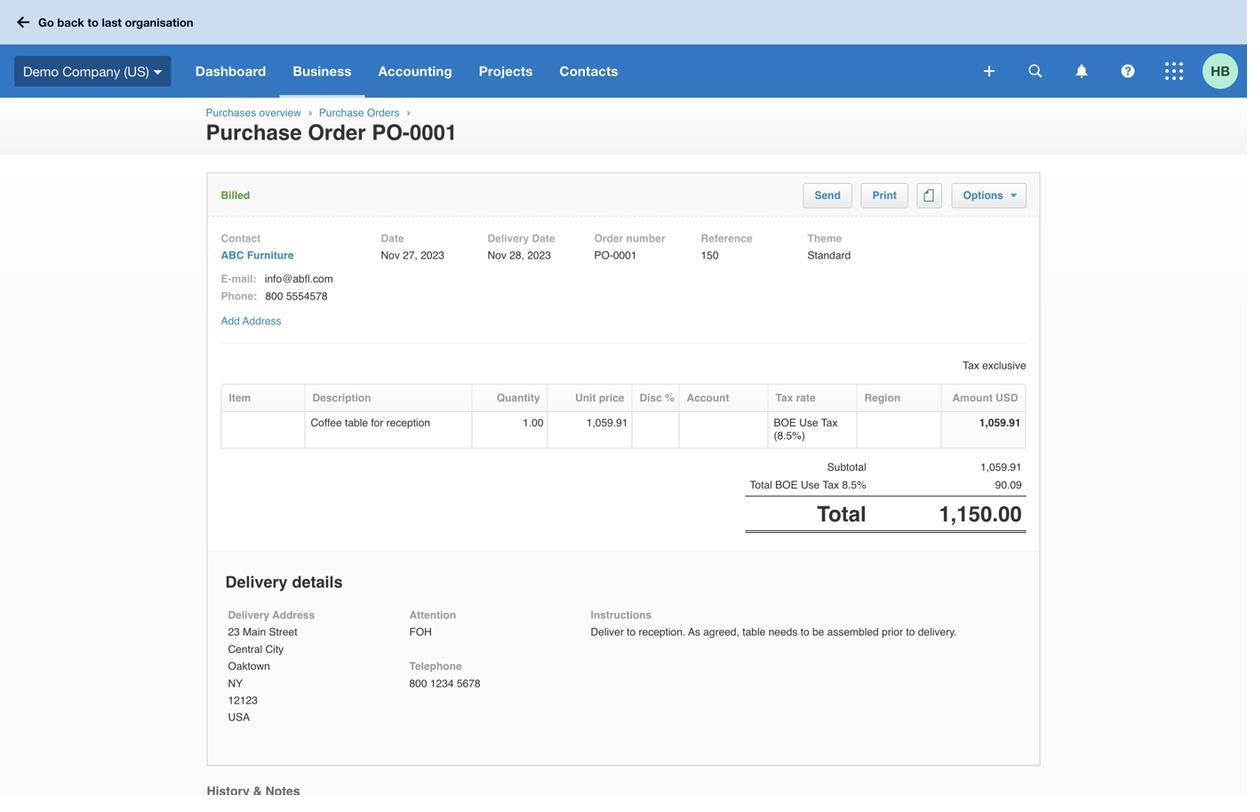 Task type: describe. For each thing, give the bounding box(es) containing it.
attention foh
[[410, 610, 456, 639]]

1,059.91 down usd
[[980, 417, 1021, 430]]

total boe use tax 8.5%
[[750, 480, 867, 492]]

details
[[292, 574, 343, 592]]

%
[[665, 392, 675, 405]]

standard
[[808, 250, 851, 262]]

agreed,
[[704, 627, 740, 639]]

0001 for order number po-0001
[[614, 250, 637, 262]]

send button
[[815, 189, 841, 202]]

amount usd
[[953, 392, 1019, 405]]

boe use tax (8.5%)
[[774, 417, 838, 443]]

needs
[[769, 627, 798, 639]]

tax rate
[[776, 392, 816, 405]]

foh
[[410, 627, 432, 639]]

contacts button
[[546, 44, 632, 98]]

abc
[[221, 250, 244, 262]]

usd
[[996, 392, 1019, 405]]

contact
[[221, 233, 261, 245]]

item
[[229, 392, 251, 405]]

to left be
[[801, 627, 810, 639]]

disc
[[640, 392, 662, 405]]

0 vertical spatial order
[[308, 121, 366, 145]]

nov inside delivery date nov 28, 2023
[[488, 250, 507, 262]]

total for total
[[817, 503, 867, 527]]

1.00
[[523, 417, 544, 430]]

8.5%
[[843, 480, 867, 492]]

instructions
[[591, 610, 652, 622]]

orders
[[367, 107, 400, 119]]

business button
[[280, 44, 365, 98]]

add address link
[[221, 315, 282, 328]]

demo company (us) button
[[0, 44, 182, 98]]

coffee table for reception
[[311, 417, 430, 430]]

5678
[[457, 678, 481, 690]]

info@abfl.com
[[265, 273, 333, 286]]

for
[[371, 417, 384, 430]]

1234
[[430, 678, 454, 690]]

exclusive
[[983, 360, 1027, 372]]

tax left 8.5% at bottom
[[823, 480, 840, 492]]

print
[[873, 189, 897, 202]]

tax left rate
[[776, 392, 794, 405]]

1 vertical spatial boe
[[776, 480, 798, 492]]

furniture
[[247, 250, 294, 262]]

purchase for purchase order po-0001
[[206, 121, 302, 145]]

order inside order number po-0001
[[595, 233, 624, 245]]

contacts
[[560, 63, 619, 79]]

dashboard
[[195, 63, 266, 79]]

reception.
[[639, 627, 686, 639]]

boe inside boe use tax (8.5%)
[[774, 417, 797, 430]]

table inside 'instructions deliver to reception. as agreed, table needs to be assembled prior to delivery.'
[[743, 627, 766, 639]]

address for add address
[[243, 315, 282, 328]]

hb button
[[1203, 44, 1248, 98]]

dashboard link
[[182, 44, 280, 98]]

overview
[[259, 107, 301, 119]]

delivery for delivery address 23 main street central city oaktown ny 12123 usa
[[228, 610, 270, 622]]

date inside date nov 27, 2023
[[381, 233, 404, 245]]

attention
[[410, 610, 456, 622]]

last
[[102, 15, 122, 29]]

tax up amount
[[963, 360, 980, 372]]

oaktown
[[228, 661, 270, 673]]

0 horizontal spatial table
[[345, 417, 368, 430]]

accounting
[[379, 63, 452, 79]]

svg image inside go back to last organisation link
[[17, 16, 29, 28]]

theme standard
[[808, 233, 851, 262]]

1,059.91 down 'price'
[[587, 417, 628, 430]]

delivery for delivery date nov 28, 2023
[[488, 233, 529, 245]]

po- for order
[[372, 121, 410, 145]]

business
[[293, 63, 352, 79]]

purchase order po-0001
[[206, 121, 457, 145]]

options button
[[964, 189, 1017, 202]]

go back to last organisation link
[[11, 6, 204, 38]]

unit price
[[576, 392, 625, 405]]

(8.5%)
[[774, 430, 806, 443]]

banner containing dashboard
[[0, 0, 1248, 98]]

company
[[62, 63, 120, 79]]

projects button
[[466, 44, 546, 98]]

purchases
[[206, 107, 256, 119]]

go back to last organisation
[[38, 15, 194, 29]]

150
[[701, 250, 719, 262]]

order number po-0001
[[595, 233, 666, 262]]

central
[[228, 644, 263, 656]]

reference 150
[[701, 233, 753, 262]]

options
[[964, 189, 1004, 202]]

reference
[[701, 233, 753, 245]]

accounting button
[[365, 44, 466, 98]]

unit
[[576, 392, 596, 405]]

price
[[599, 392, 625, 405]]

send
[[815, 189, 841, 202]]

purchase orders link
[[319, 107, 400, 119]]

instructions deliver to reception. as agreed, table needs to be assembled prior to delivery.
[[591, 610, 957, 639]]

theme
[[808, 233, 842, 245]]

2023 inside delivery date nov 28, 2023
[[528, 250, 551, 262]]

phone:
[[221, 290, 257, 303]]

street
[[269, 627, 298, 639]]



Task type: locate. For each thing, give the bounding box(es) containing it.
0 horizontal spatial purchase
[[206, 121, 302, 145]]

1 nov from the left
[[381, 250, 400, 262]]

svg image
[[1077, 64, 1088, 78], [154, 70, 163, 74]]

1 vertical spatial delivery
[[225, 574, 288, 592]]

e-mail: info@abfl.com phone: 800 5554578
[[221, 273, 333, 303]]

go
[[38, 15, 54, 29]]

assembled
[[828, 627, 879, 639]]

purchases overview link
[[206, 107, 301, 119]]

add
[[221, 315, 240, 328]]

0 vertical spatial po-
[[372, 121, 410, 145]]

0001 down the number
[[614, 250, 637, 262]]

purchase
[[319, 107, 364, 119], [206, 121, 302, 145]]

0 vertical spatial 0001
[[410, 121, 457, 145]]

0 horizontal spatial 0001
[[410, 121, 457, 145]]

0 vertical spatial boe
[[774, 417, 797, 430]]

use inside boe use tax (8.5%)
[[800, 417, 819, 430]]

order left the number
[[595, 233, 624, 245]]

1 horizontal spatial purchase
[[319, 107, 364, 119]]

delivery inside delivery date nov 28, 2023
[[488, 233, 529, 245]]

to down instructions
[[627, 627, 636, 639]]

number
[[627, 233, 666, 245]]

delivery address 23 main street central city oaktown ny 12123 usa
[[228, 610, 315, 725]]

1 vertical spatial total
[[817, 503, 867, 527]]

0 vertical spatial use
[[800, 417, 819, 430]]

0001 inside order number po-0001
[[614, 250, 637, 262]]

1 vertical spatial use
[[801, 480, 820, 492]]

5554578
[[286, 290, 328, 303]]

back
[[57, 15, 84, 29]]

deliver
[[591, 627, 624, 639]]

purchase orders
[[319, 107, 400, 119]]

coffee
[[311, 417, 342, 430]]

23
[[228, 627, 240, 639]]

0 vertical spatial delivery
[[488, 233, 529, 245]]

address right add
[[243, 315, 282, 328]]

svg image inside demo company (us) popup button
[[154, 70, 163, 74]]

0 horizontal spatial 2023
[[421, 250, 445, 262]]

to right prior
[[907, 627, 916, 639]]

to left last
[[87, 15, 99, 29]]

purchase for purchase orders
[[319, 107, 364, 119]]

boe down (8.5%)
[[776, 480, 798, 492]]

2 2023 from the left
[[528, 250, 551, 262]]

date inside delivery date nov 28, 2023
[[532, 233, 555, 245]]

po- for number
[[595, 250, 614, 262]]

800 inside telephone 800 1234 5678
[[410, 678, 427, 690]]

0 horizontal spatial nov
[[381, 250, 400, 262]]

delivery inside the delivery address 23 main street central city oaktown ny 12123 usa
[[228, 610, 270, 622]]

city
[[265, 644, 284, 656]]

demo company (us)
[[23, 63, 149, 79]]

description
[[313, 392, 371, 405]]

purchase down "purchases overview" link
[[206, 121, 302, 145]]

svg image
[[17, 16, 29, 28], [1166, 62, 1184, 80], [1029, 64, 1043, 78], [1122, 64, 1135, 78], [985, 66, 995, 76]]

1 horizontal spatial po-
[[595, 250, 614, 262]]

90.09
[[996, 480, 1023, 492]]

tax up subtotal
[[822, 417, 838, 430]]

1 horizontal spatial svg image
[[1077, 64, 1088, 78]]

1 horizontal spatial order
[[595, 233, 624, 245]]

abc furniture link
[[221, 250, 294, 262]]

1 vertical spatial po-
[[595, 250, 614, 262]]

purchases overview
[[206, 107, 301, 119]]

organisation
[[125, 15, 194, 29]]

delivery
[[488, 233, 529, 245], [225, 574, 288, 592], [228, 610, 270, 622]]

banner
[[0, 0, 1248, 98]]

po- down orders
[[372, 121, 410, 145]]

2 vertical spatial delivery
[[228, 610, 270, 622]]

po- right delivery date nov 28, 2023
[[595, 250, 614, 262]]

2023 right 28,
[[528, 250, 551, 262]]

0001 down the accounting popup button
[[410, 121, 457, 145]]

quantity
[[497, 392, 540, 405]]

0001
[[410, 121, 457, 145], [614, 250, 637, 262]]

address inside the delivery address 23 main street central city oaktown ny 12123 usa
[[272, 610, 315, 622]]

date left order number po-0001 at the top of page
[[532, 233, 555, 245]]

delivery for delivery details
[[225, 574, 288, 592]]

main
[[243, 627, 266, 639]]

delivery details
[[225, 574, 343, 592]]

1 vertical spatial address
[[272, 610, 315, 622]]

use left 8.5% at bottom
[[801, 480, 820, 492]]

1 vertical spatial 0001
[[614, 250, 637, 262]]

2 nov from the left
[[488, 250, 507, 262]]

amount
[[953, 392, 993, 405]]

800 inside "e-mail: info@abfl.com phone: 800 5554578"
[[265, 290, 283, 303]]

date up 27,
[[381, 233, 404, 245]]

0 horizontal spatial svg image
[[154, 70, 163, 74]]

0 horizontal spatial date
[[381, 233, 404, 245]]

1,059.91 up 90.09
[[981, 462, 1023, 474]]

rate
[[797, 392, 816, 405]]

table left needs
[[743, 627, 766, 639]]

1,150.00
[[939, 503, 1023, 527]]

0 horizontal spatial order
[[308, 121, 366, 145]]

28,
[[510, 250, 525, 262]]

table left 'for'
[[345, 417, 368, 430]]

1 2023 from the left
[[421, 250, 445, 262]]

date
[[381, 233, 404, 245], [532, 233, 555, 245]]

as
[[689, 627, 701, 639]]

0 horizontal spatial 800
[[265, 290, 283, 303]]

total for total boe use tax 8.5%
[[750, 480, 773, 492]]

1 horizontal spatial 2023
[[528, 250, 551, 262]]

1 horizontal spatial total
[[817, 503, 867, 527]]

address for delivery address 23 main street central city oaktown ny 12123 usa
[[272, 610, 315, 622]]

e-
[[221, 273, 232, 286]]

date nov 27, 2023
[[381, 233, 445, 262]]

1 vertical spatial table
[[743, 627, 766, 639]]

0 horizontal spatial po-
[[372, 121, 410, 145]]

delivery.
[[918, 627, 957, 639]]

boe up (8.5%)
[[774, 417, 797, 430]]

tax
[[963, 360, 980, 372], [776, 392, 794, 405], [822, 417, 838, 430], [823, 480, 840, 492]]

0001 for purchase order po-0001
[[410, 121, 457, 145]]

abc furniture
[[221, 250, 294, 262]]

800 down "info@abfl.com"
[[265, 290, 283, 303]]

2023 inside date nov 27, 2023
[[421, 250, 445, 262]]

billed
[[221, 189, 250, 202]]

disc %
[[640, 392, 675, 405]]

ny
[[228, 678, 243, 690]]

1 vertical spatial purchase
[[206, 121, 302, 145]]

tax inside boe use tax (8.5%)
[[822, 417, 838, 430]]

use up (8.5%)
[[800, 417, 819, 430]]

telephone 800 1234 5678
[[410, 661, 481, 690]]

tax exclusive
[[963, 360, 1027, 372]]

12123
[[228, 695, 258, 707]]

nov inside date nov 27, 2023
[[381, 250, 400, 262]]

mail:
[[232, 273, 257, 286]]

region
[[865, 392, 901, 405]]

1 vertical spatial 800
[[410, 678, 427, 690]]

0 vertical spatial table
[[345, 417, 368, 430]]

1 date from the left
[[381, 233, 404, 245]]

2023 right 27,
[[421, 250, 445, 262]]

0 horizontal spatial total
[[750, 480, 773, 492]]

to inside go back to last organisation link
[[87, 15, 99, 29]]

telephone
[[410, 661, 462, 673]]

nov left 28,
[[488, 250, 507, 262]]

be
[[813, 627, 825, 639]]

1 horizontal spatial nov
[[488, 250, 507, 262]]

order
[[308, 121, 366, 145], [595, 233, 624, 245]]

po- inside order number po-0001
[[595, 250, 614, 262]]

use
[[800, 417, 819, 430], [801, 480, 820, 492]]

0 vertical spatial address
[[243, 315, 282, 328]]

1 horizontal spatial date
[[532, 233, 555, 245]]

print button
[[873, 189, 897, 202]]

1 horizontal spatial 800
[[410, 678, 427, 690]]

(us)
[[124, 63, 149, 79]]

hb
[[1211, 63, 1231, 79]]

address
[[243, 315, 282, 328], [272, 610, 315, 622]]

0 vertical spatial purchase
[[319, 107, 364, 119]]

el image
[[937, 189, 940, 202]]

address up street
[[272, 610, 315, 622]]

delivery date nov 28, 2023
[[488, 233, 555, 262]]

800 left 1234
[[410, 678, 427, 690]]

nov left 27,
[[381, 250, 400, 262]]

1 vertical spatial order
[[595, 233, 624, 245]]

2 date from the left
[[532, 233, 555, 245]]

1 horizontal spatial 0001
[[614, 250, 637, 262]]

1 horizontal spatial table
[[743, 627, 766, 639]]

purchase up purchase order po-0001
[[319, 107, 364, 119]]

0 vertical spatial 800
[[265, 290, 283, 303]]

0 vertical spatial total
[[750, 480, 773, 492]]

demo
[[23, 63, 59, 79]]

order down purchase orders link
[[308, 121, 366, 145]]



Task type: vqa. For each thing, say whether or not it's contained in the screenshot.
for on the left bottom of the page
yes



